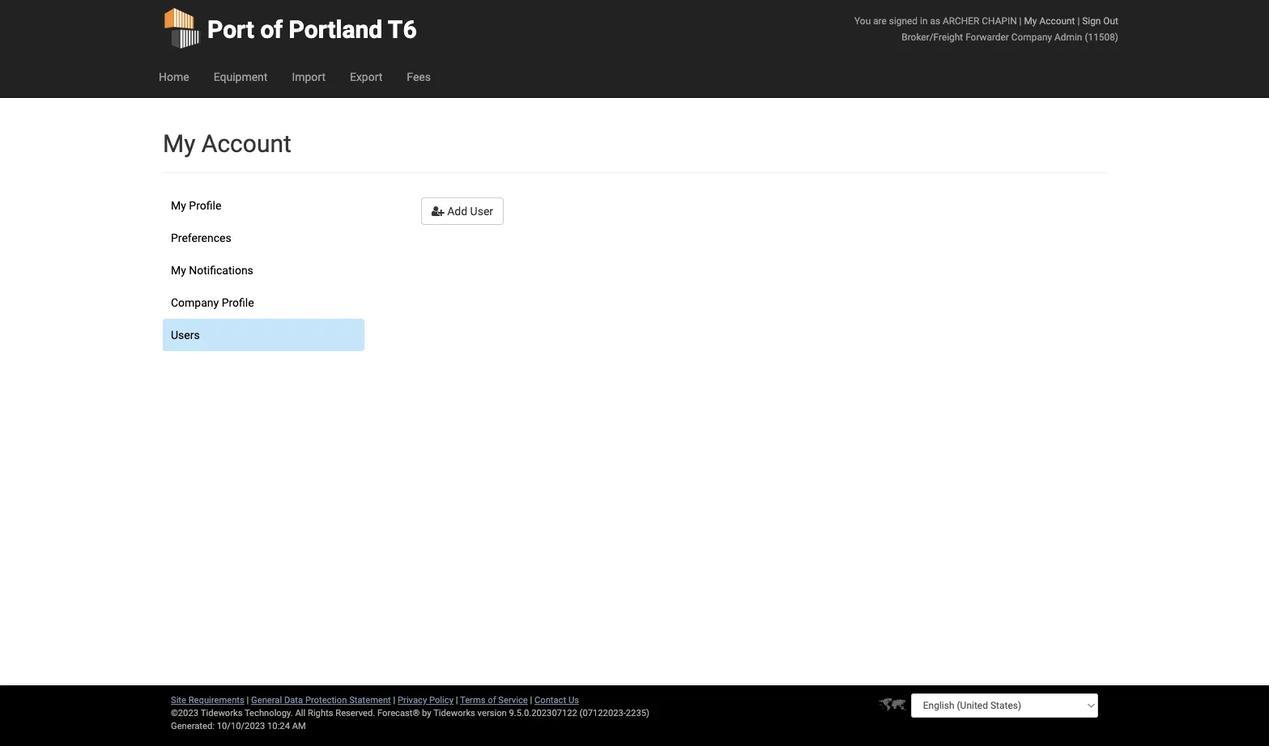 Task type: describe. For each thing, give the bounding box(es) containing it.
service
[[499, 696, 528, 706]]

as
[[930, 15, 941, 26]]

©2023 tideworks
[[171, 708, 243, 719]]

port
[[207, 15, 254, 44]]

0 horizontal spatial account
[[202, 129, 291, 158]]

my for my notifications
[[171, 264, 186, 277]]

signed
[[889, 15, 918, 26]]

data
[[284, 696, 303, 706]]

profile for my profile
[[189, 199, 221, 212]]

| left sign
[[1078, 15, 1080, 26]]

notifications
[[189, 264, 253, 277]]

my inside you are signed in as archer chapin | my account | sign out broker/freight forwarder company admin (11508)
[[1024, 15, 1037, 26]]

equipment button
[[201, 57, 280, 97]]

(11508)
[[1085, 31, 1119, 43]]

you
[[855, 15, 871, 26]]

tideworks
[[434, 708, 475, 719]]

| right chapin
[[1020, 15, 1022, 26]]

t6
[[388, 15, 417, 44]]

my for my profile
[[171, 199, 186, 212]]

by
[[422, 708, 431, 719]]

2235)
[[626, 708, 650, 719]]

privacy
[[398, 696, 427, 706]]

am
[[292, 721, 306, 732]]

account inside you are signed in as archer chapin | my account | sign out broker/freight forwarder company admin (11508)
[[1040, 15, 1075, 26]]

general
[[251, 696, 282, 706]]

export button
[[338, 57, 395, 97]]

protection
[[305, 696, 347, 706]]

all
[[295, 708, 306, 719]]

(07122023-
[[580, 708, 626, 719]]

portland
[[289, 15, 383, 44]]

general data protection statement link
[[251, 696, 391, 706]]

add
[[447, 205, 468, 218]]

add user
[[445, 205, 493, 218]]

home button
[[147, 57, 201, 97]]

10/10/2023
[[217, 721, 265, 732]]

10:24
[[267, 721, 290, 732]]

rights
[[308, 708, 333, 719]]

site
[[171, 696, 186, 706]]

are
[[873, 15, 887, 26]]

0 horizontal spatial of
[[260, 15, 283, 44]]

import button
[[280, 57, 338, 97]]

user plus image
[[432, 205, 445, 217]]

import
[[292, 70, 326, 83]]

admin
[[1055, 31, 1083, 43]]

archer
[[943, 15, 980, 26]]

forwarder
[[966, 31, 1009, 43]]

fees
[[407, 70, 431, 83]]

9.5.0.202307122
[[509, 708, 578, 719]]

contact
[[535, 696, 566, 706]]

1 vertical spatial company
[[171, 296, 219, 309]]

policy
[[429, 696, 454, 706]]

port of portland t6
[[207, 15, 417, 44]]

company profile
[[171, 296, 254, 309]]

preferences
[[171, 231, 231, 245]]



Task type: vqa. For each thing, say whether or not it's contained in the screenshot.
My inside You are signed in as ARCHER CHAPIN | My Account | Sign Out Broker/Freight Forwarder Company Admin (11508)
yes



Task type: locate. For each thing, give the bounding box(es) containing it.
company down the "my account" "link"
[[1012, 31, 1053, 43]]

user
[[470, 205, 493, 218]]

sign
[[1083, 15, 1101, 26]]

in
[[920, 15, 928, 26]]

profile
[[189, 199, 221, 212], [222, 296, 254, 309]]

profile up preferences
[[189, 199, 221, 212]]

chapin
[[982, 15, 1017, 26]]

broker/freight
[[902, 31, 963, 43]]

| up 9.5.0.202307122
[[530, 696, 532, 706]]

requirements
[[189, 696, 245, 706]]

account up admin
[[1040, 15, 1075, 26]]

forecast®
[[378, 708, 420, 719]]

contact us link
[[535, 696, 579, 706]]

my notifications
[[171, 264, 253, 277]]

port of portland t6 link
[[163, 0, 417, 57]]

account down equipment dropdown button
[[202, 129, 291, 158]]

1 horizontal spatial of
[[488, 696, 496, 706]]

my up my profile
[[163, 129, 196, 158]]

my
[[1024, 15, 1037, 26], [163, 129, 196, 158], [171, 199, 186, 212], [171, 264, 186, 277]]

add user button
[[421, 198, 504, 225]]

1 vertical spatial of
[[488, 696, 496, 706]]

home
[[159, 70, 189, 83]]

out
[[1104, 15, 1119, 26]]

0 vertical spatial of
[[260, 15, 283, 44]]

| up tideworks
[[456, 696, 458, 706]]

1 vertical spatial profile
[[222, 296, 254, 309]]

| up 'forecast®'
[[393, 696, 396, 706]]

equipment
[[214, 70, 268, 83]]

of
[[260, 15, 283, 44], [488, 696, 496, 706]]

1 horizontal spatial company
[[1012, 31, 1053, 43]]

sign out link
[[1083, 15, 1119, 26]]

export
[[350, 70, 383, 83]]

privacy policy link
[[398, 696, 454, 706]]

0 vertical spatial account
[[1040, 15, 1075, 26]]

statement
[[349, 696, 391, 706]]

my account
[[163, 129, 291, 158]]

technology.
[[245, 708, 293, 719]]

terms of service link
[[460, 696, 528, 706]]

users
[[171, 329, 200, 342]]

company up users
[[171, 296, 219, 309]]

1 vertical spatial account
[[202, 129, 291, 158]]

site requirements | general data protection statement | privacy policy | terms of service | contact us ©2023 tideworks technology. all rights reserved. forecast® by tideworks version 9.5.0.202307122 (07122023-2235) generated: 10/10/2023 10:24 am
[[171, 696, 650, 732]]

my profile
[[171, 199, 221, 212]]

you are signed in as archer chapin | my account | sign out broker/freight forwarder company admin (11508)
[[855, 15, 1119, 43]]

|
[[1020, 15, 1022, 26], [1078, 15, 1080, 26], [247, 696, 249, 706], [393, 696, 396, 706], [456, 696, 458, 706], [530, 696, 532, 706]]

0 vertical spatial profile
[[189, 199, 221, 212]]

generated:
[[171, 721, 215, 732]]

account
[[1040, 15, 1075, 26], [202, 129, 291, 158]]

version
[[478, 708, 507, 719]]

1 horizontal spatial account
[[1040, 15, 1075, 26]]

fees button
[[395, 57, 443, 97]]

0 horizontal spatial company
[[171, 296, 219, 309]]

my account link
[[1024, 15, 1075, 26]]

profile down notifications
[[222, 296, 254, 309]]

company
[[1012, 31, 1053, 43], [171, 296, 219, 309]]

0 vertical spatial company
[[1012, 31, 1053, 43]]

| left general
[[247, 696, 249, 706]]

of inside site requirements | general data protection statement | privacy policy | terms of service | contact us ©2023 tideworks technology. all rights reserved. forecast® by tideworks version 9.5.0.202307122 (07122023-2235) generated: 10/10/2023 10:24 am
[[488, 696, 496, 706]]

my down preferences
[[171, 264, 186, 277]]

terms
[[460, 696, 486, 706]]

company inside you are signed in as archer chapin | my account | sign out broker/freight forwarder company admin (11508)
[[1012, 31, 1053, 43]]

my up preferences
[[171, 199, 186, 212]]

my right chapin
[[1024, 15, 1037, 26]]

profile for company profile
[[222, 296, 254, 309]]

my for my account
[[163, 129, 196, 158]]

of right port
[[260, 15, 283, 44]]

site requirements link
[[171, 696, 245, 706]]

us
[[569, 696, 579, 706]]

reserved.
[[336, 708, 375, 719]]

of up version
[[488, 696, 496, 706]]



